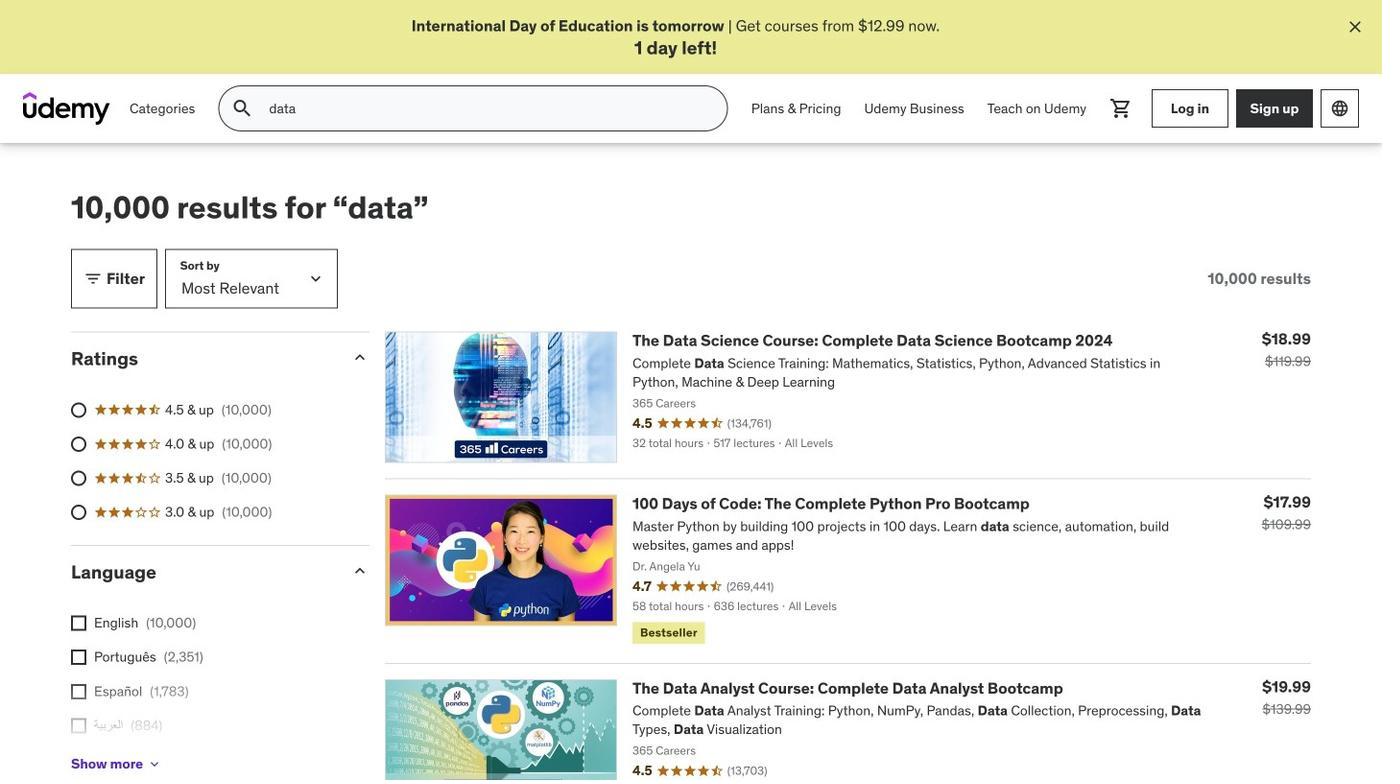 Task type: describe. For each thing, give the bounding box(es) containing it.
Search for anything text field
[[265, 92, 704, 125]]

udemy image
[[23, 92, 110, 125]]

1 horizontal spatial xsmall image
[[147, 757, 162, 772]]

1 vertical spatial small image
[[350, 561, 370, 581]]

submit search image
[[231, 97, 254, 120]]



Task type: vqa. For each thing, say whether or not it's contained in the screenshot.
the bottom xsmall image
yes



Task type: locate. For each thing, give the bounding box(es) containing it.
2 xsmall image from the top
[[71, 684, 86, 700]]

0 horizontal spatial small image
[[84, 269, 103, 289]]

3 xsmall image from the top
[[71, 719, 86, 734]]

1 vertical spatial xsmall image
[[71, 684, 86, 700]]

0 vertical spatial xsmall image
[[71, 650, 86, 666]]

status
[[1208, 270, 1312, 288]]

1 xsmall image from the top
[[71, 616, 86, 631]]

1 horizontal spatial small image
[[350, 561, 370, 581]]

small image
[[350, 348, 370, 367]]

xsmall image
[[71, 650, 86, 666], [147, 757, 162, 772]]

choose a language image
[[1331, 99, 1350, 118]]

0 vertical spatial small image
[[84, 269, 103, 289]]

2 vertical spatial xsmall image
[[71, 719, 86, 734]]

small image
[[84, 269, 103, 289], [350, 561, 370, 581]]

1 vertical spatial xsmall image
[[147, 757, 162, 772]]

shopping cart with 0 items image
[[1110, 97, 1133, 120]]

close image
[[1346, 17, 1365, 36]]

0 horizontal spatial xsmall image
[[71, 650, 86, 666]]

xsmall image
[[71, 616, 86, 631], [71, 684, 86, 700], [71, 719, 86, 734]]

0 vertical spatial xsmall image
[[71, 616, 86, 631]]



